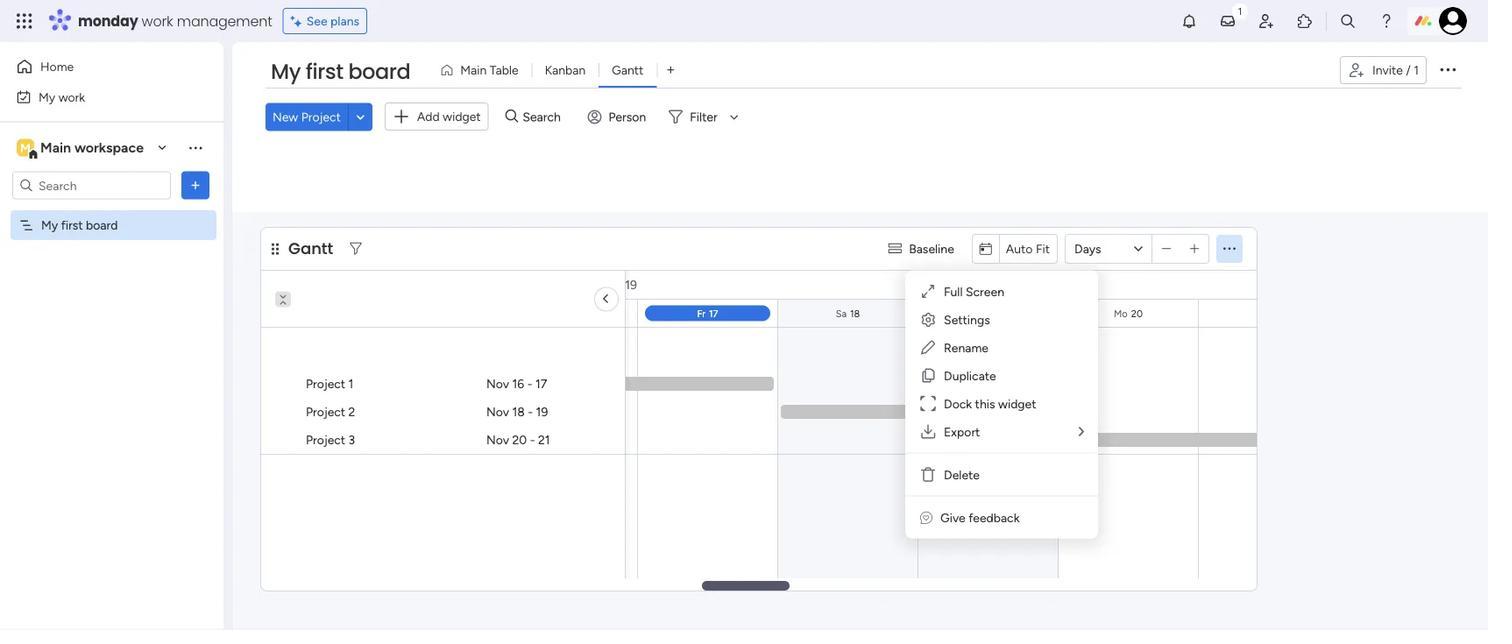 Task type: vqa. For each thing, say whether or not it's contained in the screenshot.


Task type: locate. For each thing, give the bounding box(es) containing it.
1 vertical spatial main
[[40, 139, 71, 156]]

- up the nov 20 - 21
[[528, 404, 533, 419]]

first down the "search in workspace" field on the left of the page
[[61, 218, 83, 233]]

0 horizontal spatial first
[[61, 218, 83, 233]]

1
[[1414, 63, 1419, 78], [349, 376, 354, 391]]

project right new
[[301, 109, 341, 124]]

menu
[[906, 270, 1099, 538]]

my inside 'field'
[[271, 57, 301, 86]]

1 horizontal spatial work
[[142, 11, 173, 31]]

inbox image
[[1219, 12, 1237, 30]]

work right monday
[[142, 11, 173, 31]]

1 horizontal spatial first
[[306, 57, 343, 86]]

auto fit
[[1006, 241, 1050, 256]]

0 horizontal spatial 19
[[536, 404, 548, 419]]

2
[[349, 404, 355, 419]]

1 horizontal spatial 20
[[1132, 307, 1143, 319]]

work
[[142, 11, 173, 31], [58, 89, 85, 104]]

project 2
[[306, 404, 355, 419]]

project left 3
[[306, 432, 346, 447]]

my first board
[[271, 57, 410, 86], [41, 218, 118, 233]]

my work
[[39, 89, 85, 104]]

m
[[20, 140, 31, 155]]

nov for nov 18 - 19
[[487, 404, 509, 419]]

gantt
[[612, 63, 644, 78], [288, 237, 333, 260]]

0 horizontal spatial 20
[[512, 432, 527, 447]]

nov
[[551, 277, 573, 292], [599, 277, 622, 292], [487, 376, 509, 391], [487, 404, 509, 419], [487, 432, 509, 447]]

0 horizontal spatial board
[[86, 218, 118, 233]]

/
[[1407, 63, 1411, 78]]

work for monday
[[142, 11, 173, 31]]

20 left 21
[[512, 432, 527, 447]]

0 horizontal spatial work
[[58, 89, 85, 104]]

0 vertical spatial gantt
[[612, 63, 644, 78]]

3
[[349, 432, 355, 447]]

17
[[709, 307, 718, 319], [536, 376, 547, 391]]

first up new project
[[306, 57, 343, 86]]

nov 18 - 19
[[487, 404, 548, 419]]

0 vertical spatial 18
[[850, 307, 860, 319]]

su
[[976, 307, 988, 319]]

invite
[[1373, 63, 1403, 78]]

fr
[[697, 307, 706, 319]]

1 horizontal spatial options image
[[1438, 59, 1459, 80]]

0 horizontal spatial gantt
[[288, 237, 333, 260]]

more dots image
[[1224, 242, 1236, 255]]

su 19
[[976, 307, 1001, 319]]

project inside button
[[301, 109, 341, 124]]

settings image
[[920, 310, 937, 328]]

17 right 16
[[536, 376, 547, 391]]

1 vertical spatial my
[[39, 89, 55, 104]]

0 vertical spatial main
[[460, 63, 487, 78]]

nov down nov 16 - 17
[[487, 404, 509, 419]]

0 horizontal spatial 18
[[512, 404, 525, 419]]

rename image
[[920, 338, 937, 356]]

1 vertical spatial 18
[[512, 404, 525, 419]]

my
[[271, 57, 301, 86], [39, 89, 55, 104], [41, 218, 58, 233]]

export image
[[920, 423, 937, 440]]

1 right '/'
[[1414, 63, 1419, 78]]

19 right angle right image
[[625, 277, 637, 292]]

1 up 2
[[349, 376, 354, 391]]

options image down workspace options icon
[[187, 177, 204, 194]]

nov down the nov 18 - 19
[[487, 432, 509, 447]]

main inside 'button'
[[460, 63, 487, 78]]

13
[[576, 277, 588, 292]]

1 horizontal spatial gantt
[[612, 63, 644, 78]]

sa 18
[[836, 307, 860, 319]]

board down the "search in workspace" field on the left of the page
[[86, 218, 118, 233]]

20
[[1132, 307, 1143, 319], [512, 432, 527, 447]]

0 vertical spatial work
[[142, 11, 173, 31]]

feedback
[[969, 510, 1020, 525]]

0 vertical spatial board
[[348, 57, 410, 86]]

1 vertical spatial 20
[[512, 432, 527, 447]]

nov right 13
[[599, 277, 622, 292]]

workspace image
[[17, 138, 34, 157]]

board up angle down icon
[[348, 57, 410, 86]]

18 for sa
[[850, 307, 860, 319]]

0 vertical spatial options image
[[1438, 59, 1459, 80]]

days
[[1075, 241, 1102, 256]]

my inside list box
[[41, 218, 58, 233]]

menu containing full screen
[[906, 270, 1099, 538]]

gantt button
[[599, 56, 657, 84]]

18 for nov
[[512, 404, 525, 419]]

options image
[[1438, 59, 1459, 80], [187, 177, 204, 194]]

-
[[591, 277, 596, 292], [527, 376, 533, 391], [528, 404, 533, 419], [530, 432, 535, 447]]

project 1
[[306, 376, 354, 391]]

widget right this on the bottom of page
[[999, 396, 1037, 411]]

week 46 nov 13 - nov 19
[[498, 277, 637, 292]]

gantt main content
[[0, 213, 1489, 630]]

0 vertical spatial widget
[[443, 109, 481, 124]]

widget right add
[[443, 109, 481, 124]]

full screen
[[944, 284, 1005, 299]]

main inside workspace selection "element"
[[40, 139, 71, 156]]

work down home
[[58, 89, 85, 104]]

export
[[944, 424, 981, 439]]

46
[[533, 277, 548, 292]]

main table button
[[433, 56, 532, 84]]

20 right mo
[[1132, 307, 1143, 319]]

week
[[498, 277, 530, 292]]

nov 20 - 21
[[487, 432, 550, 447]]

- right 16
[[527, 376, 533, 391]]

19 right the su
[[991, 307, 1001, 319]]

new project
[[273, 109, 341, 124]]

work inside button
[[58, 89, 85, 104]]

v2 search image
[[506, 107, 518, 127]]

gantt inside gantt button
[[612, 63, 644, 78]]

main left table at top
[[460, 63, 487, 78]]

1 vertical spatial widget
[[999, 396, 1037, 411]]

full screen image
[[920, 282, 937, 300]]

my first board down the "search in workspace" field on the left of the page
[[41, 218, 118, 233]]

project up "project 2" at the bottom
[[306, 376, 346, 391]]

table
[[490, 63, 519, 78]]

sa
[[836, 307, 847, 319]]

menu inside 'gantt' main content
[[906, 270, 1099, 538]]

main right workspace icon
[[40, 139, 71, 156]]

plans
[[331, 14, 360, 28]]

19 up 21
[[536, 404, 548, 419]]

board inside list box
[[86, 218, 118, 233]]

project for project 1
[[306, 376, 346, 391]]

main for main workspace
[[40, 139, 71, 156]]

0 horizontal spatial my first board
[[41, 218, 118, 233]]

Search field
[[518, 105, 571, 129]]

19
[[625, 277, 637, 292], [991, 307, 1001, 319], [536, 404, 548, 419]]

main table
[[460, 63, 519, 78]]

angle right image
[[605, 291, 608, 307]]

first
[[306, 57, 343, 86], [61, 218, 83, 233]]

1 horizontal spatial 1
[[1414, 63, 1419, 78]]

widget inside the 'add widget' popup button
[[443, 109, 481, 124]]

0 vertical spatial 20
[[1132, 307, 1143, 319]]

workspace
[[74, 139, 144, 156]]

1 vertical spatial board
[[86, 218, 118, 233]]

1 horizontal spatial 18
[[850, 307, 860, 319]]

0 horizontal spatial options image
[[187, 177, 204, 194]]

give feedback
[[941, 510, 1020, 525]]

fit
[[1036, 241, 1050, 256]]

0 vertical spatial my first board
[[271, 57, 410, 86]]

invite / 1 button
[[1340, 56, 1427, 84]]

widget
[[443, 109, 481, 124], [999, 396, 1037, 411]]

1 vertical spatial 1
[[349, 376, 354, 391]]

nov left 16
[[487, 376, 509, 391]]

board inside 'field'
[[348, 57, 410, 86]]

0 vertical spatial my
[[271, 57, 301, 86]]

1 vertical spatial work
[[58, 89, 85, 104]]

0 horizontal spatial 1
[[349, 376, 354, 391]]

18 down 16
[[512, 404, 525, 419]]

2 vertical spatial 19
[[536, 404, 548, 419]]

arrow down image
[[724, 106, 745, 127]]

nov for nov 20 - 21
[[487, 432, 509, 447]]

18 right sa on the right
[[850, 307, 860, 319]]

management
[[177, 11, 272, 31]]

options image right '/'
[[1438, 59, 1459, 80]]

search everything image
[[1340, 12, 1357, 30]]

main workspace
[[40, 139, 144, 156]]

home button
[[11, 53, 188, 81]]

my down the "search in workspace" field on the left of the page
[[41, 218, 58, 233]]

baseline button
[[881, 235, 965, 263]]

18
[[850, 307, 860, 319], [512, 404, 525, 419]]

1 horizontal spatial 17
[[709, 307, 718, 319]]

1 vertical spatial first
[[61, 218, 83, 233]]

option
[[0, 210, 224, 213]]

monday work management
[[78, 11, 272, 31]]

1 horizontal spatial my first board
[[271, 57, 410, 86]]

tu 14
[[275, 307, 299, 319]]

20 for nov
[[512, 432, 527, 447]]

my down home
[[39, 89, 55, 104]]

add view image
[[667, 64, 675, 76]]

1 horizontal spatial widget
[[999, 396, 1037, 411]]

main
[[460, 63, 487, 78], [40, 139, 71, 156]]

0 vertical spatial first
[[306, 57, 343, 86]]

0 vertical spatial 1
[[1414, 63, 1419, 78]]

0 horizontal spatial 17
[[536, 376, 547, 391]]

2 vertical spatial my
[[41, 218, 58, 233]]

gantt right dapulse drag handle 3 'icon'
[[288, 237, 333, 260]]

first inside list box
[[61, 218, 83, 233]]

1 vertical spatial gantt
[[288, 237, 333, 260]]

project left 2
[[306, 404, 346, 419]]

16
[[512, 376, 524, 391]]

- left 21
[[530, 432, 535, 447]]

1 vertical spatial options image
[[187, 177, 204, 194]]

1 vertical spatial my first board
[[41, 218, 118, 233]]

17 right fr
[[709, 307, 718, 319]]

my first board up angle down icon
[[271, 57, 410, 86]]

main for main table
[[460, 63, 487, 78]]

0 horizontal spatial widget
[[443, 109, 481, 124]]

1 horizontal spatial main
[[460, 63, 487, 78]]

first inside 'field'
[[306, 57, 343, 86]]

- for 19
[[528, 404, 533, 419]]

1 horizontal spatial 19
[[625, 277, 637, 292]]

1 horizontal spatial board
[[348, 57, 410, 86]]

1 vertical spatial 19
[[991, 307, 1001, 319]]

add widget
[[417, 109, 481, 124]]

project
[[301, 109, 341, 124], [306, 376, 346, 391], [306, 404, 346, 419], [306, 432, 346, 447]]

board
[[348, 57, 410, 86], [86, 218, 118, 233]]

my up new
[[271, 57, 301, 86]]

0 horizontal spatial main
[[40, 139, 71, 156]]

mo 20
[[1114, 307, 1143, 319]]

20 for mo
[[1132, 307, 1143, 319]]

gantt left add view icon
[[612, 63, 644, 78]]

my first board inside 'field'
[[271, 57, 410, 86]]



Task type: describe. For each thing, give the bounding box(es) containing it.
john smith image
[[1440, 7, 1468, 35]]

1 inside 'gantt' main content
[[349, 376, 354, 391]]

nov 16 - 17
[[487, 376, 547, 391]]

angle down image
[[356, 110, 365, 123]]

0 vertical spatial 17
[[709, 307, 718, 319]]

help image
[[1378, 12, 1396, 30]]

my inside button
[[39, 89, 55, 104]]

screen
[[966, 284, 1005, 299]]

kanban button
[[532, 56, 599, 84]]

1 vertical spatial 17
[[536, 376, 547, 391]]

see plans
[[307, 14, 360, 28]]

full
[[944, 284, 963, 299]]

fr 17
[[697, 307, 718, 319]]

v2 today image
[[980, 242, 992, 255]]

rename
[[944, 340, 989, 355]]

duplicate
[[944, 368, 997, 383]]

dapulse drag handle 3 image
[[272, 242, 279, 255]]

kanban
[[545, 63, 586, 78]]

14
[[289, 307, 299, 319]]

list arrow image
[[1079, 425, 1085, 437]]

2 horizontal spatial 19
[[991, 307, 1001, 319]]

delete
[[944, 467, 980, 482]]

project for project 3
[[306, 432, 346, 447]]

monday
[[78, 11, 138, 31]]

give
[[941, 510, 966, 525]]

v2 collapse down image
[[275, 285, 291, 296]]

work for my
[[58, 89, 85, 104]]

my first board list box
[[0, 207, 224, 477]]

auto
[[1006, 241, 1033, 256]]

home
[[40, 59, 74, 74]]

delete image
[[920, 466, 937, 483]]

mo
[[1114, 307, 1128, 319]]

dock this widget image
[[920, 395, 937, 412]]

nov for nov 16 - 17
[[487, 376, 509, 391]]

invite members image
[[1258, 12, 1276, 30]]

duplicate image
[[920, 366, 937, 384]]

21
[[538, 432, 550, 447]]

v2 user feedback image
[[921, 510, 933, 525]]

add
[[417, 109, 440, 124]]

workspace options image
[[187, 139, 204, 156]]

workspace selection element
[[17, 137, 146, 160]]

v2 plus image
[[1190, 242, 1200, 255]]

- for 17
[[527, 376, 533, 391]]

person button
[[581, 103, 657, 131]]

v2 minus image
[[1162, 242, 1172, 255]]

1 inside invite / 1 button
[[1414, 63, 1419, 78]]

- right 13
[[591, 277, 596, 292]]

tu
[[275, 307, 286, 319]]

1 image
[[1233, 1, 1248, 21]]

nov left 13
[[551, 277, 573, 292]]

notifications image
[[1181, 12, 1198, 30]]

Search in workspace field
[[37, 175, 146, 196]]

project 3
[[306, 432, 355, 447]]

this
[[975, 396, 995, 411]]

my work button
[[11, 83, 188, 111]]

apps image
[[1297, 12, 1314, 30]]

filter
[[690, 109, 718, 124]]

select product image
[[16, 12, 33, 30]]

filter button
[[662, 103, 745, 131]]

person
[[609, 109, 646, 124]]

my first board inside list box
[[41, 218, 118, 233]]

new
[[273, 109, 298, 124]]

dock
[[944, 396, 972, 411]]

dock this widget
[[944, 396, 1037, 411]]

settings
[[944, 312, 990, 327]]

v2 collapse up image
[[275, 297, 291, 309]]

baseline
[[909, 241, 955, 256]]

add widget button
[[385, 103, 489, 131]]

gantt inside 'gantt' main content
[[288, 237, 333, 260]]

new project button
[[266, 103, 348, 131]]

widget inside menu
[[999, 396, 1037, 411]]

- for 21
[[530, 432, 535, 447]]

v2 funnel image
[[350, 242, 362, 255]]

see plans button
[[283, 8, 367, 34]]

project for project 2
[[306, 404, 346, 419]]

invite / 1
[[1373, 63, 1419, 78]]

My first board field
[[267, 57, 415, 87]]

see
[[307, 14, 328, 28]]

0 vertical spatial 19
[[625, 277, 637, 292]]

auto fit button
[[999, 234, 1057, 262]]



